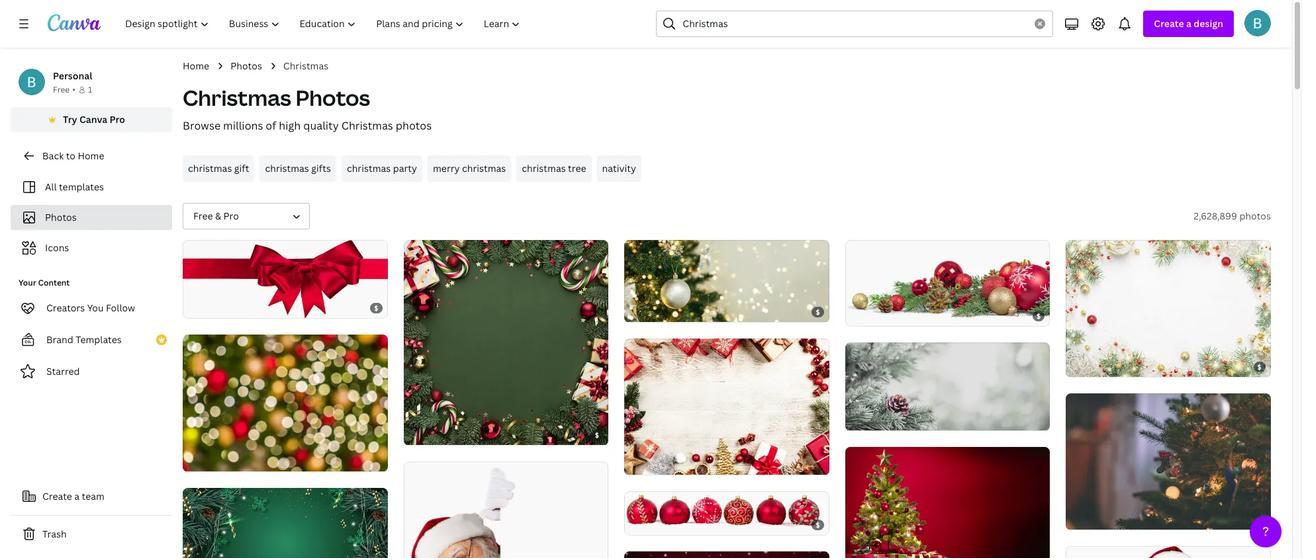 Task type: vqa. For each thing, say whether or not it's contained in the screenshot.
leftmost billing
no



Task type: locate. For each thing, give the bounding box(es) containing it.
2 horizontal spatial photos
[[296, 83, 370, 112]]

0 horizontal spatial photos
[[45, 211, 77, 224]]

home
[[183, 60, 209, 72], [78, 150, 104, 162]]

pro inside dropdown button
[[224, 210, 239, 222]]

$ for christmas banner background. christmas tree with christmas decoration. long banner for design image
[[816, 308, 820, 317]]

1 horizontal spatial pro
[[224, 210, 239, 222]]

0 horizontal spatial home
[[78, 150, 104, 162]]

to
[[66, 150, 75, 162]]

pro right &
[[224, 210, 239, 222]]

all templates link
[[19, 175, 164, 200]]

red christmas background image
[[625, 552, 829, 559]]

0 vertical spatial pro
[[110, 113, 125, 126]]

create left design
[[1154, 17, 1184, 30]]

top level navigation element
[[117, 11, 532, 37]]

create inside dropdown button
[[1154, 17, 1184, 30]]

christmas gifts
[[265, 162, 331, 175]]

0 vertical spatial photos
[[230, 60, 262, 72]]

home left photos link
[[183, 60, 209, 72]]

0 horizontal spatial free
[[53, 84, 70, 95]]

brad klo image
[[1245, 10, 1271, 36]]

photos
[[230, 60, 262, 72], [296, 83, 370, 112], [45, 211, 77, 224]]

quality
[[303, 119, 339, 133]]

$ for christmas ornament "image"
[[816, 521, 820, 530]]

christmas left gift
[[188, 162, 232, 175]]

christmas right merry
[[462, 162, 506, 175]]

1 horizontal spatial a
[[1187, 17, 1192, 30]]

christmas
[[188, 162, 232, 175], [265, 162, 309, 175], [347, 162, 391, 175], [462, 162, 506, 175], [522, 162, 566, 175]]

tree
[[568, 162, 586, 175]]

icons link
[[19, 236, 164, 261]]

santa looking image
[[404, 462, 609, 559]]

1 horizontal spatial create
[[1154, 17, 1184, 30]]

brand
[[46, 334, 73, 346]]

christmas frame of spruce, red & gold christmas decorations on white space. image
[[1066, 240, 1271, 377]]

christmas up the millions
[[183, 83, 291, 112]]

0 vertical spatial christmas
[[283, 60, 329, 72]]

you
[[87, 302, 104, 315]]

1 vertical spatial photos
[[1240, 210, 1271, 222]]

content
[[38, 277, 70, 289]]

free •
[[53, 84, 75, 95]]

pro inside "button"
[[110, 113, 125, 126]]

back to home link
[[11, 143, 172, 170]]

a inside create a team button
[[74, 491, 80, 503]]

back
[[42, 150, 64, 162]]

christmas tree
[[522, 162, 586, 175]]

2 christmas from the left
[[265, 162, 309, 175]]

photos up party
[[396, 119, 432, 133]]

$ for christmas image
[[374, 304, 379, 313]]

your
[[19, 277, 36, 289]]

create left team
[[42, 491, 72, 503]]

try canva pro button
[[11, 107, 172, 132]]

$ for the christmas ornament frame image
[[595, 431, 600, 440]]

christmas for christmas photos browse millions of high quality christmas photos
[[183, 83, 291, 112]]

0 horizontal spatial create
[[42, 491, 72, 503]]

free
[[53, 84, 70, 95], [193, 210, 213, 222]]

0 horizontal spatial a
[[74, 491, 80, 503]]

a
[[1187, 17, 1192, 30], [74, 491, 80, 503]]

photos right home 'link'
[[230, 60, 262, 72]]

photos
[[396, 119, 432, 133], [1240, 210, 1271, 222]]

home link
[[183, 59, 209, 73]]

0 vertical spatial create
[[1154, 17, 1184, 30]]

0 horizontal spatial photos
[[396, 119, 432, 133]]

christmas gifts link
[[260, 156, 336, 182]]

back to home
[[42, 150, 104, 162]]

free inside dropdown button
[[193, 210, 213, 222]]

nativity link
[[597, 156, 641, 182]]

pro
[[110, 113, 125, 126], [224, 210, 239, 222]]

gift
[[234, 162, 249, 175]]

creators you follow
[[46, 302, 135, 315]]

create inside button
[[42, 491, 72, 503]]

1 vertical spatial a
[[74, 491, 80, 503]]

a inside create a design dropdown button
[[1187, 17, 1192, 30]]

millions
[[223, 119, 263, 133]]

2,628,899 photos
[[1194, 210, 1271, 222]]

home right to
[[78, 150, 104, 162]]

None search field
[[656, 11, 1054, 37]]

1 vertical spatial pro
[[224, 210, 239, 222]]

christmas up christmas photos browse millions of high quality christmas photos
[[283, 60, 329, 72]]

christmas
[[283, 60, 329, 72], [183, 83, 291, 112], [341, 119, 393, 133]]

christmas gift
[[188, 162, 249, 175]]

high
[[279, 119, 301, 133]]

christmas party link
[[342, 156, 422, 182]]

0 horizontal spatial pro
[[110, 113, 125, 126]]

3 christmas from the left
[[347, 162, 391, 175]]

christmas tree link
[[517, 156, 592, 182]]

0 vertical spatial a
[[1187, 17, 1192, 30]]

creators
[[46, 302, 85, 315]]

pro for try canva pro
[[110, 113, 125, 126]]

christmas for christmas gifts
[[265, 162, 309, 175]]

close up of pinecone on a christmas tree image
[[845, 343, 1050, 431]]

5 christmas from the left
[[522, 162, 566, 175]]

1 vertical spatial photos
[[296, 83, 370, 112]]

$
[[374, 304, 379, 313], [816, 308, 820, 317], [1037, 312, 1041, 321], [1258, 363, 1262, 372], [595, 431, 600, 440], [816, 521, 820, 530]]

create a team button
[[11, 484, 172, 510]]

0 vertical spatial photos
[[396, 119, 432, 133]]

christmas up christmas party
[[341, 119, 393, 133]]

1 vertical spatial christmas
[[183, 83, 291, 112]]

2 vertical spatial christmas
[[341, 119, 393, 133]]

1 vertical spatial free
[[193, 210, 213, 222]]

try canva pro
[[63, 113, 125, 126]]

browse
[[183, 119, 221, 133]]

trash
[[42, 528, 67, 541]]

a left design
[[1187, 17, 1192, 30]]

brand templates link
[[11, 327, 172, 354]]

templates
[[76, 334, 122, 346]]

merry
[[433, 162, 460, 175]]

christmas decoration on red background image
[[845, 447, 1050, 559]]

home inside back to home link
[[78, 150, 104, 162]]

photos up quality
[[296, 83, 370, 112]]

christmas left party
[[347, 162, 391, 175]]

a left team
[[74, 491, 80, 503]]

1
[[88, 84, 92, 95]]

all templates
[[45, 181, 104, 193]]

1 vertical spatial create
[[42, 491, 72, 503]]

christmas left tree
[[522, 162, 566, 175]]

create for create a design
[[1154, 17, 1184, 30]]

a for design
[[1187, 17, 1192, 30]]

christmas board decors image
[[625, 339, 829, 476]]

pro right canva
[[110, 113, 125, 126]]

christmas frame with fir tree and garlands copy space image
[[183, 488, 388, 559]]

free & pro
[[193, 210, 239, 222]]

christmas left 'gifts'
[[265, 162, 309, 175]]

0 vertical spatial free
[[53, 84, 70, 95]]

0 vertical spatial home
[[183, 60, 209, 72]]

templates
[[59, 181, 104, 193]]

free left • on the top left
[[53, 84, 70, 95]]

1 christmas from the left
[[188, 162, 232, 175]]

christmas for christmas party
[[347, 162, 391, 175]]

photos up icons on the top left of page
[[45, 211, 77, 224]]

1 vertical spatial home
[[78, 150, 104, 162]]

create
[[1154, 17, 1184, 30], [42, 491, 72, 503]]

photos right 2,628,899 at the right top of the page
[[1240, 210, 1271, 222]]

starred link
[[11, 359, 172, 385]]

2 vertical spatial photos
[[45, 211, 77, 224]]

1 horizontal spatial free
[[193, 210, 213, 222]]

free left &
[[193, 210, 213, 222]]



Task type: describe. For each thing, give the bounding box(es) containing it.
of
[[266, 119, 276, 133]]

nativity
[[602, 162, 636, 175]]

party
[[393, 162, 417, 175]]

Search search field
[[683, 11, 1027, 36]]

pro for free & pro
[[224, 210, 239, 222]]

follow
[[106, 302, 135, 315]]

personal
[[53, 70, 92, 82]]

merry christmas link
[[428, 156, 511, 182]]

christmas party
[[347, 162, 417, 175]]

christmas gift link
[[183, 156, 255, 182]]

christmas for christmas gift
[[188, 162, 232, 175]]

a for team
[[74, 491, 80, 503]]

brand templates
[[46, 334, 122, 346]]

create a team
[[42, 491, 105, 503]]

christmas. image
[[845, 240, 1050, 326]]

gifts
[[311, 162, 331, 175]]

blurry christmas lights image
[[183, 335, 388, 472]]

christmas for christmas tree
[[522, 162, 566, 175]]

•
[[72, 84, 75, 95]]

your content
[[19, 277, 70, 289]]

christmas ornament image
[[625, 492, 829, 535]]

starred
[[46, 365, 80, 378]]

photos inside christmas photos browse millions of high quality christmas photos
[[396, 119, 432, 133]]

design
[[1194, 17, 1224, 30]]

christmas image
[[183, 240, 388, 319]]

1 horizontal spatial photos
[[230, 60, 262, 72]]

1 horizontal spatial photos
[[1240, 210, 1271, 222]]

2,628,899
[[1194, 210, 1237, 222]]

4 christmas from the left
[[462, 162, 506, 175]]

&
[[215, 210, 221, 222]]

christmas photos browse millions of high quality christmas photos
[[183, 83, 432, 133]]

trash link
[[11, 522, 172, 548]]

1 horizontal spatial home
[[183, 60, 209, 72]]

christmas ornament frame image
[[404, 240, 609, 445]]

free for free & pro
[[193, 210, 213, 222]]

santa claus. image
[[1066, 547, 1271, 559]]

photos inside christmas photos browse millions of high quality christmas photos
[[296, 83, 370, 112]]

$ for christmas. image
[[1037, 312, 1041, 321]]

$ for christmas frame of spruce, red & gold christmas decorations on white space. image
[[1258, 363, 1262, 372]]

merry christmas
[[433, 162, 506, 175]]

macro shot photography of christmas stockings ornament on a christmas tree image
[[1066, 394, 1271, 530]]

free for free •
[[53, 84, 70, 95]]

christmas banner background. christmas tree with christmas decoration. long banner for design image
[[625, 240, 829, 322]]

christmas for christmas
[[283, 60, 329, 72]]

create a design
[[1154, 17, 1224, 30]]

try
[[63, 113, 77, 126]]

photos link
[[230, 59, 262, 73]]

team
[[82, 491, 105, 503]]

create for create a team
[[42, 491, 72, 503]]

canva
[[79, 113, 107, 126]]

create a design button
[[1144, 11, 1234, 37]]

creators you follow link
[[11, 295, 172, 322]]

all
[[45, 181, 57, 193]]

free & pro button
[[183, 203, 310, 230]]

icons
[[45, 242, 69, 254]]



